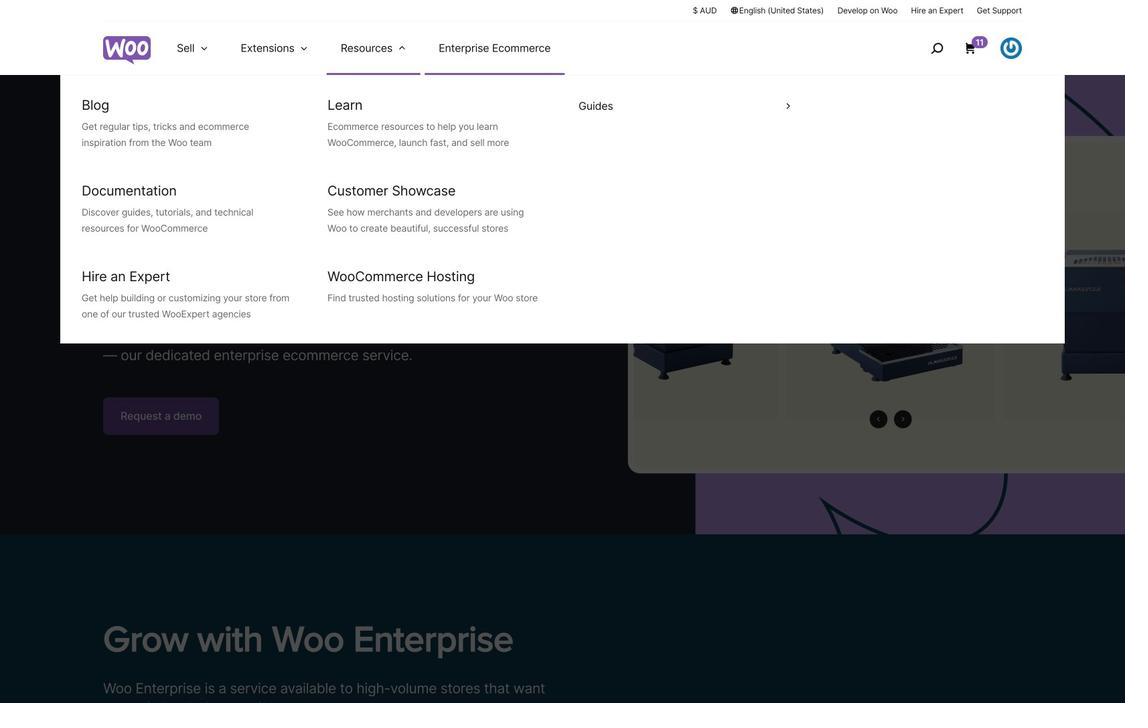 Task type: describe. For each thing, give the bounding box(es) containing it.
open account menu image
[[1001, 38, 1022, 59]]



Task type: locate. For each thing, give the bounding box(es) containing it.
search image
[[926, 38, 948, 59]]

service navigation menu element
[[902, 26, 1022, 70]]

la marzocco store image
[[563, 75, 1125, 535]]



